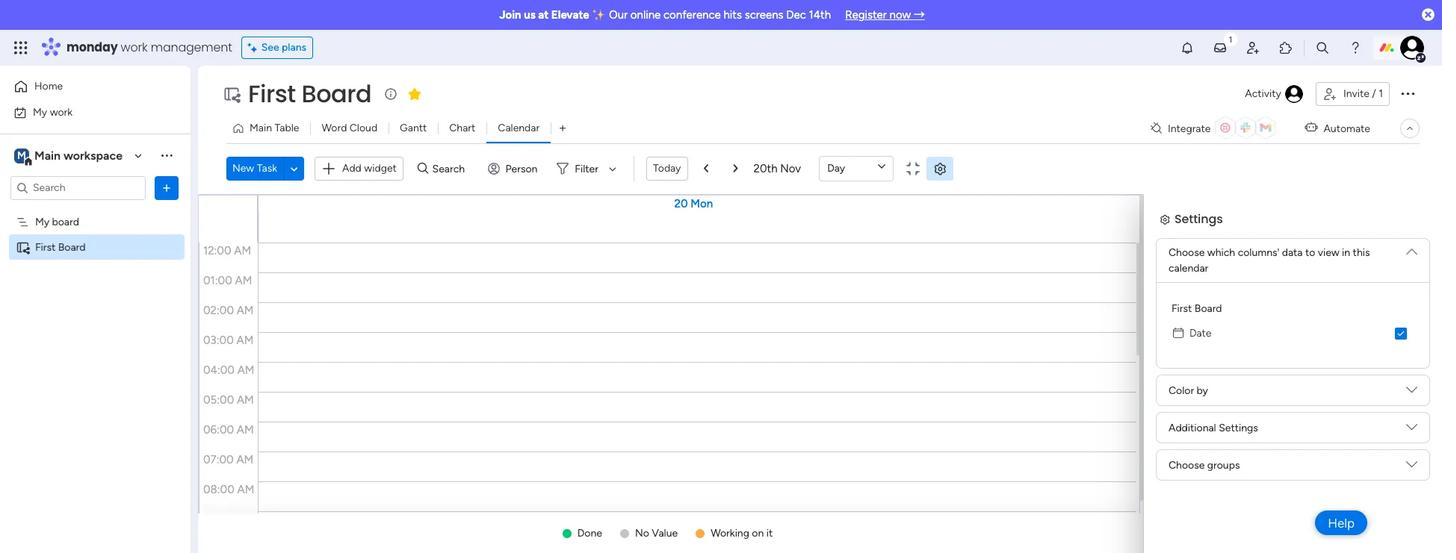 Task type: describe. For each thing, give the bounding box(es) containing it.
am for 12:00 am
[[234, 244, 251, 257]]

arrow down image
[[604, 160, 622, 178]]

list box containing my board
[[0, 206, 191, 462]]

1 vertical spatial additional
[[1168, 454, 1216, 467]]

first up main table
[[248, 77, 296, 111]]

main for main table
[[250, 122, 272, 135]]

dapulse dropdown down arrow image for choose which columns' data to view in this calendar
[[1406, 241, 1418, 257]]

01:00
[[203, 274, 232, 287]]

first board up the table
[[248, 77, 372, 111]]

no value
[[635, 528, 678, 540]]

gantt
[[400, 122, 427, 135]]

no
[[635, 528, 649, 540]]

done
[[577, 528, 602, 540]]

08:00 am
[[203, 483, 254, 497]]

first board up v2 calendar view small outline image at bottom right
[[1172, 303, 1222, 315]]

v2 calendar view small outline image
[[1173, 326, 1184, 342]]

1 vertical spatial color
[[1168, 417, 1194, 429]]

new
[[232, 162, 254, 175]]

board
[[52, 216, 79, 228]]

invite
[[1344, 87, 1370, 100]]

add view image
[[560, 123, 566, 134]]

gantt button
[[389, 117, 438, 140]]

online
[[631, 8, 661, 22]]

select product image
[[13, 40, 28, 55]]

register
[[845, 8, 887, 22]]

invite / 1 button
[[1316, 82, 1390, 106]]

main workspace
[[34, 148, 123, 163]]

angle down image
[[291, 163, 298, 175]]

elevate
[[551, 8, 589, 22]]

1 vertical spatial columns'
[[1237, 279, 1279, 291]]

1 vertical spatial choose
[[1168, 279, 1204, 291]]

at
[[538, 8, 549, 22]]

monday work management
[[67, 39, 232, 56]]

am for 07:00 am
[[236, 453, 254, 467]]

today
[[653, 162, 681, 175]]

date for v2 calendar view small outline image at bottom right
[[1190, 327, 1212, 340]]

mon
[[691, 197, 713, 211]]

value
[[652, 528, 678, 540]]

management
[[151, 39, 232, 56]]

collapse board header image
[[1404, 123, 1416, 135]]

/
[[1372, 87, 1376, 100]]

0 vertical spatial this
[[1353, 247, 1370, 259]]

main table
[[250, 122, 299, 135]]

am for 03:00 am
[[237, 334, 254, 347]]

register now → link
[[845, 8, 925, 22]]

am for 05:00 am
[[237, 393, 254, 407]]

person button
[[482, 157, 547, 181]]

12:00
[[203, 244, 231, 257]]

autopilot image
[[1305, 118, 1318, 137]]

hits
[[724, 8, 742, 22]]

jacob simon image
[[1400, 36, 1424, 60]]

dec
[[786, 8, 806, 22]]

0 vertical spatial to
[[1305, 247, 1315, 259]]

choose groups
[[1169, 459, 1240, 472]]

options image
[[159, 180, 174, 195]]

✨
[[592, 8, 606, 22]]

invite / 1
[[1344, 87, 1383, 100]]

first up v2 calendar view small outline image at bottom right
[[1172, 303, 1192, 315]]

20
[[674, 197, 688, 211]]

activity button
[[1239, 82, 1310, 106]]

nov
[[780, 162, 801, 175]]

options image
[[1399, 84, 1417, 102]]

add
[[342, 162, 362, 175]]

1 vertical spatial calendar
[[1168, 294, 1208, 307]]

05:00
[[203, 393, 234, 407]]

invite members image
[[1246, 40, 1261, 55]]

task
[[257, 162, 277, 175]]

our
[[609, 8, 628, 22]]

help
[[1328, 516, 1355, 531]]

activity
[[1245, 87, 1282, 100]]

first up v2 calendar view small outline icon
[[1171, 335, 1192, 348]]

conference
[[664, 8, 721, 22]]

main for main workspace
[[34, 148, 61, 163]]

word cloud button
[[310, 117, 389, 140]]

search everything image
[[1315, 40, 1330, 55]]

workspace image
[[14, 148, 29, 164]]

1 vertical spatial view
[[1317, 279, 1339, 291]]

my work
[[33, 106, 73, 118]]

dapulse dropdown down arrow image for choose groups
[[1406, 460, 1418, 476]]

06:00 am
[[203, 423, 254, 437]]

→
[[914, 8, 925, 22]]

0 vertical spatial in
[[1342, 247, 1351, 259]]

first board up v2 calendar view small outline icon
[[1171, 335, 1222, 348]]

add widget button
[[315, 157, 403, 181]]

add widget
[[342, 162, 397, 175]]

0 vertical spatial choose which columns' data to view in this calendar
[[1169, 247, 1370, 275]]

show board description image
[[382, 87, 400, 102]]

Search in workspace field
[[31, 179, 125, 197]]

calendar
[[498, 122, 540, 135]]

chart
[[449, 122, 476, 135]]

join us at elevate ✨ our online conference hits screens dec 14th
[[499, 8, 831, 22]]

shareable board image
[[16, 240, 30, 254]]

chart button
[[438, 117, 487, 140]]

home button
[[9, 75, 161, 99]]

20th
[[754, 162, 778, 175]]

help button
[[1315, 511, 1368, 536]]

workspace options image
[[159, 148, 174, 163]]

date for v2 calendar view small outline icon
[[1189, 359, 1211, 372]]

dapulse dropdown down arrow image for additional settings
[[1406, 422, 1418, 439]]

12:00 am
[[203, 244, 251, 257]]

02:00 am
[[203, 304, 254, 317]]

workspace selection element
[[14, 147, 125, 166]]

help image
[[1348, 40, 1363, 55]]

automate
[[1324, 122, 1371, 135]]

am for 01:00 am
[[235, 274, 252, 287]]

03:00 am
[[203, 334, 254, 347]]

now
[[890, 8, 911, 22]]

0 vertical spatial which
[[1207, 247, 1235, 259]]

1 vertical spatial date option
[[1168, 355, 1418, 377]]

20 mon
[[674, 197, 713, 211]]

02:00
[[203, 304, 234, 317]]

register now →
[[845, 8, 925, 22]]

person
[[506, 163, 538, 175]]

notifications image
[[1180, 40, 1195, 55]]

07:00
[[203, 453, 234, 467]]

inbox image
[[1213, 40, 1228, 55]]

am for 02:00 am
[[237, 304, 254, 317]]

0 vertical spatial additional settings
[[1169, 422, 1258, 435]]

06:00
[[203, 423, 234, 437]]

1 vertical spatial to
[[1305, 279, 1315, 291]]

1 image
[[1224, 31, 1238, 47]]



Task type: locate. For each thing, give the bounding box(es) containing it.
remove from favorites image
[[408, 86, 422, 101]]

us
[[524, 8, 536, 22]]

additional
[[1169, 422, 1216, 435], [1168, 454, 1216, 467]]

first right shareable board icon
[[35, 241, 56, 254]]

am right the 07:00
[[236, 453, 254, 467]]

0 vertical spatial date option
[[1169, 323, 1418, 345]]

1 horizontal spatial list arrow image
[[734, 164, 738, 173]]

1 vertical spatial which
[[1207, 279, 1235, 291]]

am for 09:00 am
[[237, 513, 254, 526]]

main table button
[[226, 117, 310, 140]]

board
[[302, 77, 372, 111], [58, 241, 86, 254], [1195, 303, 1222, 315], [1194, 335, 1222, 348]]

workspace
[[63, 148, 123, 163]]

by
[[1197, 384, 1208, 397], [1196, 417, 1208, 429]]

main inside button
[[250, 122, 272, 135]]

0 vertical spatial choose
[[1169, 247, 1205, 259]]

07:00 am
[[203, 453, 254, 467]]

shareable board image
[[223, 85, 241, 103]]

am right 04:00
[[237, 364, 254, 377]]

screens
[[745, 8, 784, 22]]

word cloud
[[322, 122, 377, 135]]

0 vertical spatial calendar
[[1169, 262, 1209, 275]]

1 vertical spatial work
[[50, 106, 73, 118]]

in
[[1342, 247, 1351, 259], [1342, 279, 1350, 291]]

board inside 'list box'
[[58, 241, 86, 254]]

0 vertical spatial columns'
[[1238, 247, 1280, 259]]

work inside the my work button
[[50, 106, 73, 118]]

1 horizontal spatial main
[[250, 122, 272, 135]]

word
[[322, 122, 347, 135]]

new task button
[[226, 157, 283, 181]]

1 vertical spatial my
[[35, 216, 49, 228]]

04:00
[[203, 364, 235, 377]]

1 vertical spatial in
[[1342, 279, 1350, 291]]

see plans
[[261, 41, 307, 54]]

it
[[767, 528, 773, 540]]

am right 06:00
[[237, 423, 254, 437]]

main inside workspace selection element
[[34, 148, 61, 163]]

my work button
[[9, 101, 161, 124]]

additional settings
[[1169, 422, 1258, 435], [1168, 454, 1258, 467]]

plans
[[282, 41, 307, 54]]

14th
[[809, 8, 831, 22]]

1 dapulse dropdown down arrow image from the top
[[1406, 422, 1418, 439]]

first board
[[248, 77, 372, 111], [35, 241, 86, 254], [1172, 303, 1222, 315], [1171, 335, 1222, 348]]

list arrow image left 20th
[[734, 164, 738, 173]]

dapulse dropdown down arrow image
[[1406, 422, 1418, 439], [1406, 460, 1418, 476]]

list arrow image up mon
[[704, 164, 708, 173]]

date right v2 calendar view small outline image at bottom right
[[1190, 327, 1212, 340]]

first board heading
[[1172, 301, 1222, 317], [1171, 333, 1222, 349]]

first board down my board
[[35, 241, 86, 254]]

working
[[711, 528, 750, 540]]

work
[[121, 39, 148, 56], [50, 106, 73, 118]]

columns'
[[1238, 247, 1280, 259], [1237, 279, 1279, 291]]

Search field
[[429, 158, 473, 179]]

join
[[499, 8, 521, 22]]

0 vertical spatial date
[[1190, 327, 1212, 340]]

04:00 am
[[203, 364, 254, 377]]

dapulse dropdown down arrow image for color by
[[1406, 385, 1418, 402]]

apps image
[[1279, 40, 1294, 55]]

1 vertical spatial color by
[[1168, 417, 1208, 429]]

am right "08:00"
[[237, 483, 254, 497]]

first board heading up v2 calendar view small outline icon
[[1171, 333, 1222, 349]]

on
[[752, 528, 764, 540]]

date right v2 calendar view small outline icon
[[1189, 359, 1211, 372]]

choose which columns' data to view in this calendar
[[1169, 247, 1370, 275], [1168, 279, 1369, 307]]

my inside 'list box'
[[35, 216, 49, 228]]

see
[[261, 41, 279, 54]]

choose for dapulse dropdown down arrow icon corresponding to choose which columns' data to view in this calendar
[[1169, 247, 1205, 259]]

choose
[[1169, 247, 1205, 259], [1168, 279, 1204, 291], [1169, 459, 1205, 472]]

groups
[[1207, 459, 1240, 472]]

color by down v2 calendar view small outline icon
[[1169, 384, 1208, 397]]

see plans button
[[241, 37, 313, 59]]

settings
[[1175, 211, 1223, 228], [1174, 234, 1222, 251], [1219, 422, 1258, 435], [1218, 454, 1258, 467]]

20 mon link
[[674, 197, 713, 211]]

am right 03:00 on the bottom of the page
[[237, 334, 254, 347]]

today button
[[646, 157, 688, 181]]

first board heading up v2 calendar view small outline image at bottom right
[[1172, 301, 1222, 317]]

0 vertical spatial additional
[[1169, 422, 1216, 435]]

which
[[1207, 247, 1235, 259], [1207, 279, 1235, 291]]

2 dapulse dropdown down arrow image from the top
[[1406, 385, 1418, 402]]

1 vertical spatial this
[[1352, 279, 1369, 291]]

my for my work
[[33, 106, 47, 118]]

work for monday
[[121, 39, 148, 56]]

main left the table
[[250, 122, 272, 135]]

1
[[1379, 87, 1383, 100]]

color up the choose groups on the bottom right of the page
[[1168, 417, 1194, 429]]

calendar
[[1169, 262, 1209, 275], [1168, 294, 1208, 307]]

work for my
[[50, 106, 73, 118]]

dapulse integrations image
[[1151, 123, 1162, 134]]

main right workspace image
[[34, 148, 61, 163]]

main content
[[198, 194, 1442, 554]]

dapulse dropdown down arrow image
[[1406, 241, 1418, 257], [1406, 385, 1418, 402]]

cloud
[[350, 122, 377, 135]]

my for my board
[[35, 216, 49, 228]]

view
[[1318, 247, 1340, 259], [1317, 279, 1339, 291]]

08:00
[[203, 483, 235, 497]]

1 vertical spatial first board heading
[[1171, 333, 1222, 349]]

1 horizontal spatial work
[[121, 39, 148, 56]]

my board
[[35, 216, 79, 228]]

0 vertical spatial color by
[[1169, 384, 1208, 397]]

1 vertical spatial additional settings
[[1168, 454, 1258, 467]]

data
[[1282, 247, 1303, 259], [1281, 279, 1302, 291]]

1 vertical spatial main
[[34, 148, 61, 163]]

0 vertical spatial color
[[1169, 384, 1194, 397]]

day
[[827, 162, 845, 175]]

calendar button
[[487, 117, 551, 140]]

am right 09:00
[[237, 513, 254, 526]]

am for 08:00 am
[[237, 483, 254, 497]]

v2 search image
[[418, 160, 429, 177]]

to
[[1305, 247, 1315, 259], [1305, 279, 1315, 291]]

First Board field
[[244, 77, 375, 111]]

0 vertical spatial dapulse dropdown down arrow image
[[1406, 422, 1418, 439]]

am right "01:00"
[[235, 274, 252, 287]]

0 vertical spatial work
[[121, 39, 148, 56]]

main content containing settings
[[198, 194, 1442, 554]]

first board group
[[1169, 301, 1418, 345], [1168, 333, 1418, 377]]

0 vertical spatial first board heading
[[1172, 301, 1222, 317]]

1 vertical spatial by
[[1196, 417, 1208, 429]]

05:00 am
[[203, 393, 254, 407]]

2 vertical spatial choose
[[1169, 459, 1205, 472]]

monday
[[67, 39, 118, 56]]

1 vertical spatial data
[[1281, 279, 1302, 291]]

choose for dapulse dropdown down arrow image for choose groups
[[1169, 459, 1205, 472]]

my down home
[[33, 106, 47, 118]]

work down home
[[50, 106, 73, 118]]

am for 06:00 am
[[237, 423, 254, 437]]

0 vertical spatial view
[[1318, 247, 1340, 259]]

home
[[34, 80, 63, 93]]

am for 04:00 am
[[237, 364, 254, 377]]

widget
[[364, 162, 397, 175]]

0 vertical spatial by
[[1197, 384, 1208, 397]]

first board inside 'list box'
[[35, 241, 86, 254]]

filter button
[[551, 157, 622, 181]]

20th nov
[[754, 162, 801, 175]]

0 vertical spatial dapulse dropdown down arrow image
[[1406, 241, 1418, 257]]

first inside 'list box'
[[35, 241, 56, 254]]

v2 calendar view small outline image
[[1173, 358, 1183, 374]]

color
[[1169, 384, 1194, 397], [1168, 417, 1194, 429]]

1 vertical spatial choose which columns' data to view in this calendar
[[1168, 279, 1369, 307]]

03:00
[[203, 334, 234, 347]]

color down v2 calendar view small outline icon
[[1169, 384, 1194, 397]]

0 horizontal spatial list arrow image
[[704, 164, 708, 173]]

first board heading for v2 calendar view small outline icon
[[1171, 333, 1222, 349]]

0 horizontal spatial main
[[34, 148, 61, 163]]

1 dapulse dropdown down arrow image from the top
[[1406, 241, 1418, 257]]

0 vertical spatial my
[[33, 106, 47, 118]]

first
[[248, 77, 296, 111], [35, 241, 56, 254], [1172, 303, 1192, 315], [1171, 335, 1192, 348]]

1 vertical spatial dapulse dropdown down arrow image
[[1406, 385, 1418, 402]]

am right the 05:00
[[237, 393, 254, 407]]

integrate
[[1168, 122, 1211, 135]]

0 vertical spatial main
[[250, 122, 272, 135]]

list arrow image
[[704, 164, 708, 173], [734, 164, 738, 173]]

my left "board"
[[35, 216, 49, 228]]

filter
[[575, 163, 599, 175]]

first board heading for v2 calendar view small outline image at bottom right
[[1172, 301, 1222, 317]]

option
[[0, 209, 191, 211]]

table
[[275, 122, 299, 135]]

2 dapulse dropdown down arrow image from the top
[[1406, 460, 1418, 476]]

am right the '02:00'
[[237, 304, 254, 317]]

color by
[[1169, 384, 1208, 397], [1168, 417, 1208, 429]]

work right monday
[[121, 39, 148, 56]]

date option
[[1169, 323, 1418, 345], [1168, 355, 1418, 377]]

new task
[[232, 162, 277, 175]]

1 vertical spatial date
[[1189, 359, 1211, 372]]

color by up the choose groups on the bottom right of the page
[[1168, 417, 1208, 429]]

0 horizontal spatial work
[[50, 106, 73, 118]]

09:00
[[203, 513, 234, 526]]

am right 12:00
[[234, 244, 251, 257]]

my inside button
[[33, 106, 47, 118]]

list box
[[0, 206, 191, 462]]

0 vertical spatial data
[[1282, 247, 1303, 259]]

1 vertical spatial dapulse dropdown down arrow image
[[1406, 460, 1418, 476]]

1 list arrow image from the left
[[704, 164, 708, 173]]

2 list arrow image from the left
[[734, 164, 738, 173]]



Task type: vqa. For each thing, say whether or not it's contained in the screenshot.
v2 export icon
no



